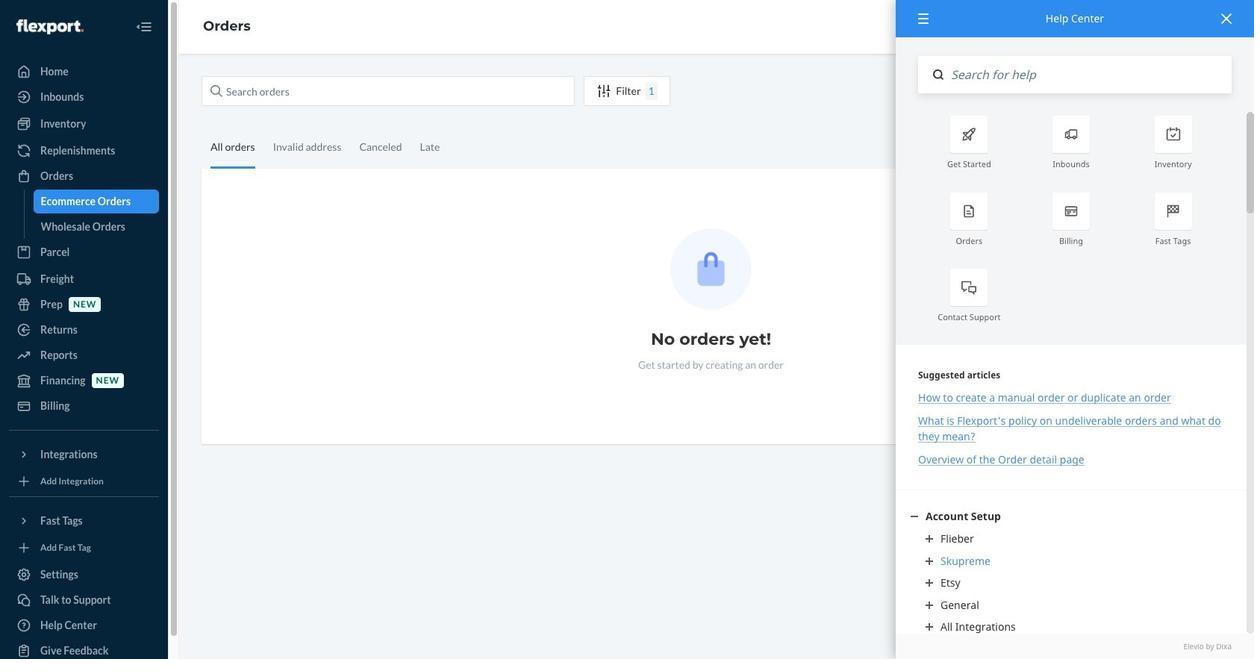 Task type: describe. For each thing, give the bounding box(es) containing it.
Search orders text field
[[202, 76, 575, 106]]

close navigation image
[[135, 18, 153, 36]]



Task type: vqa. For each thing, say whether or not it's contained in the screenshot.
Help Center button
no



Task type: locate. For each thing, give the bounding box(es) containing it.
search image
[[211, 85, 223, 97]]

empty list image
[[671, 229, 752, 310]]

Search search field
[[944, 56, 1232, 94]]

flexport logo image
[[16, 19, 83, 34]]



